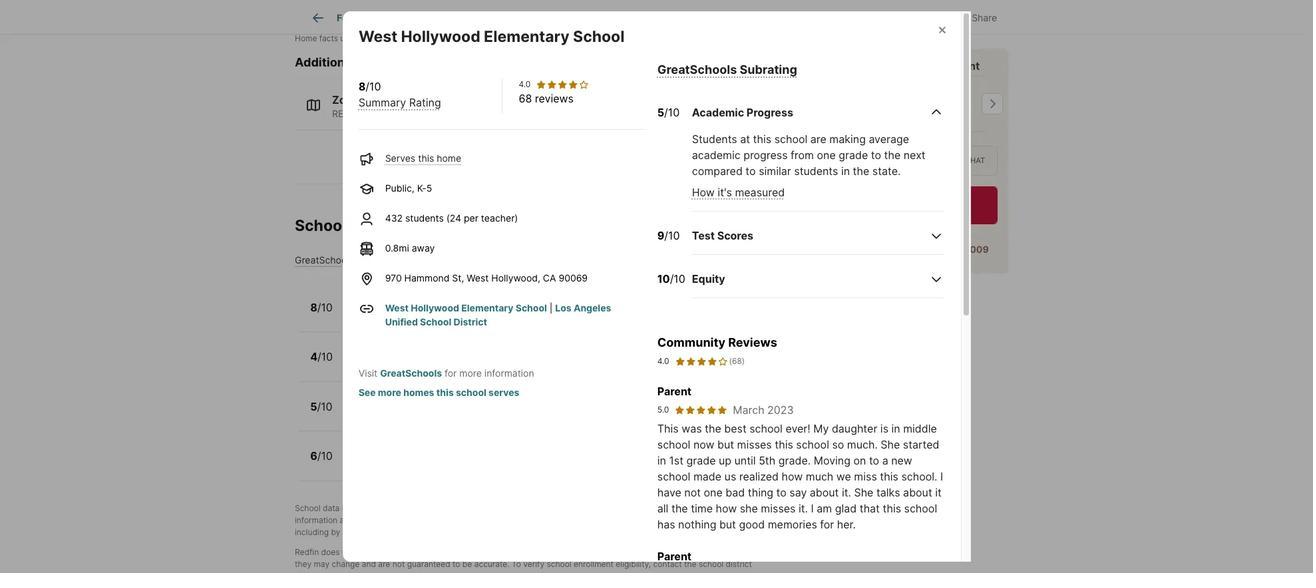 Task type: locate. For each thing, give the bounding box(es) containing it.
first step, and conduct their own investigation to determine their desired schools or school districts, including by contacting and visiting the schools themselves.
[[295, 515, 778, 537]]

about up am
[[810, 486, 839, 499]]

to down information.
[[453, 559, 460, 569]]

1 vertical spatial information
[[295, 515, 338, 525]]

their down 'buyers'
[[628, 515, 645, 525]]

or down use
[[709, 515, 716, 525]]

school right high
[[449, 394, 485, 407]]

grade inside this was the best school ever! my daughter is in middle school now but misses this school so much. she started in 1st grade up until 5th grade. moving on to a new school made us realized how much we miss this school. i have not one bad thing to say about it. she talks about it all the time how she misses it. i am glad that this school has nothing but good memories for her.
[[687, 454, 716, 467]]

1 horizontal spatial k-
[[417, 182, 426, 194]]

1 vertical spatial redfin
[[547, 503, 571, 513]]

0 horizontal spatial are
[[378, 559, 390, 569]]

to left say
[[776, 486, 787, 499]]

now
[[693, 438, 714, 451]]

school down west hollywood elementary school link on the left of page
[[420, 316, 451, 328]]

1 vertical spatial parent
[[657, 550, 692, 563]]

hollywood for west hollywood elementary school public, k-5 • serves this home • 0.8mi
[[377, 295, 432, 308]]

progress
[[743, 148, 788, 162]]

hollywood down hammond
[[411, 302, 459, 314]]

home inside west hollywood elementary school dialog
[[437, 153, 461, 164]]

the inside first step, and conduct their own investigation to determine their desired schools or school districts, including by contacting and visiting the schools themselves.
[[430, 527, 443, 537]]

1 horizontal spatial for
[[820, 518, 834, 531]]

school inside west hollywood elementary school public, k-5 • serves this home • 0.8mi
[[497, 295, 532, 308]]

/10 left academic
[[664, 106, 680, 119]]

tab list
[[295, 0, 732, 34]]

hollywood up "unified"
[[377, 295, 432, 308]]

grade inside the students at this school are making average academic progress from one grade to the next compared to similar students in the state.
[[839, 148, 868, 162]]

grade down now
[[687, 454, 716, 467]]

this up guaranteed at the left bottom of the page
[[440, 547, 454, 557]]

1 horizontal spatial i
[[940, 470, 943, 483]]

1 horizontal spatial on
[[854, 454, 866, 467]]

commercial
[[590, 108, 642, 119]]

serves inside 4 /10 public, 6-8 • serves this home • 3.1mi
[[406, 359, 436, 370]]

1 family, from the left
[[472, 108, 503, 119]]

property details tab
[[446, 2, 547, 34]]

by left the county
[[374, 33, 383, 43]]

a inside school service boundaries are intended to be used as a reference only; they may change and are not
[[708, 547, 713, 557]]

school for fairfax senior high school
[[449, 394, 485, 407]]

hollywood
[[401, 27, 480, 46], [377, 295, 432, 308], [411, 302, 459, 314]]

high
[[422, 394, 446, 407]]

0 horizontal spatial at
[[740, 132, 750, 146]]

reference
[[715, 547, 751, 557]]

west hollywood elementary school |
[[385, 302, 555, 314]]

subrating
[[740, 63, 797, 77]]

per
[[464, 212, 478, 224]]

redfin right with
[[871, 59, 904, 72]]

hollywood for west hollywood elementary school
[[401, 27, 480, 46]]

west hollywood elementary school link
[[385, 302, 547, 314]]

how down bad
[[716, 502, 737, 515]]

elementary
[[484, 27, 569, 46], [435, 295, 494, 308], [461, 302, 513, 314]]

rating down 0.8mi away
[[401, 254, 429, 265]]

test scores button
[[692, 217, 945, 255]]

2 vertical spatial public,
[[347, 359, 377, 370]]

overview tab
[[374, 2, 446, 34]]

favorite
[[818, 12, 853, 23]]

a left first
[[395, 515, 400, 525]]

1 vertical spatial by
[[386, 503, 395, 513]]

0 vertical spatial are
[[810, 132, 826, 146]]

school up from
[[774, 132, 807, 146]]

0 vertical spatial she
[[881, 438, 900, 451]]

to up state.
[[871, 148, 881, 162]]

1-
[[357, 108, 365, 119]]

1 horizontal spatial |
[[550, 302, 553, 314]]

0 vertical spatial rating
[[409, 96, 441, 109]]

0 vertical spatial not
[[684, 486, 701, 499]]

| inside zoning re11-1-hcr | permitted: single-family, multi-family, adu, commercial
[[387, 108, 390, 119]]

are
[[810, 132, 826, 146], [605, 547, 617, 557], [378, 559, 390, 569]]

1 vertical spatial rating 4.0 out of 5 element
[[675, 356, 728, 368]]

schools
[[670, 12, 706, 23], [295, 216, 355, 235]]

2023 up ever!
[[767, 403, 794, 417]]

are up from
[[810, 132, 826, 146]]

public, left the '6-'
[[347, 359, 377, 370]]

k- down 970
[[379, 309, 389, 321]]

serves up homes
[[406, 359, 436, 370]]

8 /10
[[310, 301, 333, 314]]

rating 4.0 out of 5 element
[[536, 79, 589, 90], [675, 356, 728, 368]]

west for west hollywood elementary school
[[358, 27, 397, 46]]

schools inside schools tab
[[670, 12, 706, 23]]

1 parent from the top
[[657, 385, 692, 398]]

see
[[358, 387, 376, 398]]

1 vertical spatial rating
[[401, 254, 429, 265]]

this was the best school ever! my daughter is in middle school now but misses this school so much. she started in 1st grade up until 5th grade. moving on to a new school made us realized how much we miss this school. i have not one bad thing to say about it. she talks about it all the time how she misses it. i am glad that this school has nothing but good memories for her.
[[657, 422, 943, 531]]

are up enrollment
[[605, 547, 617, 557]]

1 vertical spatial public,
[[347, 309, 377, 321]]

tour left via
[[904, 155, 924, 165]]

this down "visit greatschools for more information"
[[436, 387, 454, 398]]

parent up 5.0
[[657, 385, 692, 398]]

68 reviews
[[519, 92, 574, 105]]

2 horizontal spatial 8
[[390, 359, 395, 370]]

1 horizontal spatial at
[[925, 208, 932, 218]]

west hollywood elementary school dialog
[[342, 11, 971, 573]]

8 right visit
[[390, 359, 395, 370]]

pm
[[953, 208, 965, 218]]

5 inside west hollywood elementary school public, k-5 • serves this home • 0.8mi
[[389, 309, 394, 321]]

made
[[693, 470, 721, 483]]

greatschools inside , a nonprofit organization. redfin recommends buyers and renters use greatschools information and ratings as a
[[713, 503, 764, 513]]

is right daughter
[[880, 422, 888, 435]]

schools
[[678, 515, 706, 525], [445, 527, 474, 537]]

1 vertical spatial one
[[704, 486, 723, 499]]

i
[[940, 470, 943, 483], [811, 502, 814, 515]]

summary inside 8 /10 summary rating
[[358, 96, 406, 109]]

1 horizontal spatial grade
[[839, 148, 868, 162]]

public,
[[385, 182, 414, 194], [347, 309, 377, 321], [347, 359, 377, 370]]

by inside first step, and conduct their own investigation to determine their desired schools or school districts, including by contacting and visiting the schools themselves.
[[331, 527, 340, 537]]

glad
[[835, 502, 857, 515]]

| left los
[[550, 302, 553, 314]]

1 vertical spatial at
[[925, 208, 932, 218]]

bad
[[726, 486, 745, 499]]

1 vertical spatial for
[[820, 518, 834, 531]]

0 vertical spatial or
[[709, 515, 716, 525]]

356-
[[941, 243, 964, 254]]

0 vertical spatial on
[[445, 33, 454, 43]]

west up resources
[[358, 27, 397, 46]]

rating 4.0 out of 5 element up reviews
[[536, 79, 589, 90]]

list box
[[811, 145, 998, 175]]

this inside west hollywood elementary school public, k-5 • serves this home • 0.8mi
[[438, 309, 454, 321]]

one right from
[[817, 148, 836, 162]]

only;
[[754, 547, 772, 557]]

us
[[724, 470, 736, 483]]

school down the 1st
[[657, 470, 690, 483]]

2 horizontal spatial redfin
[[871, 59, 904, 72]]

0 vertical spatial information
[[484, 368, 534, 379]]

0 horizontal spatial how
[[716, 502, 737, 515]]

to down progress
[[746, 164, 756, 178]]

5 /10 inside west hollywood elementary school dialog
[[657, 106, 680, 119]]

redfin
[[871, 59, 904, 72], [547, 503, 571, 513], [295, 547, 319, 557]]

family,
[[472, 108, 503, 119], [532, 108, 562, 119]]

school service boundaries are intended to be used as a reference only; they may change and are not
[[295, 547, 772, 569]]

in inside list box
[[843, 155, 850, 165]]

not up change
[[342, 547, 354, 557]]

until
[[734, 454, 756, 467]]

hollywood down overview
[[401, 27, 480, 46]]

school inside first step, and conduct their own investigation to determine their desired schools or school districts, including by contacting and visiting the schools themselves.
[[719, 515, 744, 525]]

additional
[[295, 55, 355, 69]]

re11-
[[332, 108, 357, 119]]

how down grade.
[[782, 470, 803, 483]]

0 vertical spatial i
[[940, 470, 943, 483]]

1 horizontal spatial schools
[[670, 12, 706, 23]]

0 vertical spatial parent
[[657, 385, 692, 398]]

public, left "unified"
[[347, 309, 377, 321]]

0 horizontal spatial for
[[445, 368, 457, 379]]

information up including
[[295, 515, 338, 525]]

the up now
[[705, 422, 721, 435]]

public, inside 4 /10 public, 6-8 • serves this home • 3.1mi
[[347, 359, 377, 370]]

0 vertical spatial 4.0
[[519, 79, 531, 89]]

tour for tour in person
[[820, 155, 841, 165]]

school left los
[[516, 302, 547, 314]]

2023 inside west hollywood elementary school dialog
[[767, 403, 794, 417]]

school down march 2023
[[750, 422, 783, 435]]

4.0 down community
[[657, 356, 669, 366]]

home
[[295, 33, 317, 43]]

1 vertical spatial i
[[811, 502, 814, 515]]

it. down say
[[799, 502, 808, 515]]

grade.
[[779, 454, 811, 467]]

0 vertical spatial at
[[740, 132, 750, 146]]

0 horizontal spatial she
[[854, 486, 873, 499]]

1 horizontal spatial 0.8mi
[[492, 309, 516, 321]]

district
[[726, 559, 752, 569]]

schools tab
[[654, 2, 721, 34]]

greatschools subrating
[[657, 63, 797, 77]]

0 horizontal spatial redfin
[[295, 547, 319, 557]]

summary
[[358, 96, 406, 109], [357, 254, 398, 265]]

1 horizontal spatial not
[[392, 559, 405, 569]]

the down step,
[[430, 527, 443, 537]]

list box containing tour in person
[[811, 145, 998, 175]]

0 horizontal spatial rating 4.0 out of 5 element
[[536, 79, 589, 90]]

2 horizontal spatial not
[[684, 486, 701, 499]]

5 down 970
[[389, 309, 394, 321]]

contact
[[653, 559, 682, 569]]

west hollywood elementary school element
[[358, 11, 640, 47]]

0 horizontal spatial family,
[[472, 108, 503, 119]]

hollywood inside west hollywood elementary school element
[[401, 27, 480, 46]]

academic progress button
[[692, 94, 945, 131]]

she down miss
[[854, 486, 873, 499]]

step,
[[419, 515, 438, 525]]

1 horizontal spatial rating 4.0 out of 5 element
[[675, 356, 728, 368]]

but up up
[[717, 438, 734, 451]]

tour down making
[[820, 155, 841, 165]]

serves down hammond
[[405, 309, 435, 321]]

serves this home
[[385, 153, 461, 164]]

not up time
[[684, 486, 701, 499]]

0 vertical spatial home
[[437, 153, 461, 164]]

1 horizontal spatial by
[[374, 33, 383, 43]]

one down made
[[704, 486, 723, 499]]

0 horizontal spatial one
[[704, 486, 723, 499]]

west inside west hollywood elementary school public, k-5 • serves this home • 0.8mi
[[347, 295, 374, 308]]

0 vertical spatial serves
[[385, 153, 415, 164]]

None button
[[819, 75, 872, 132], [877, 75, 931, 131], [936, 75, 990, 131], [819, 75, 872, 132], [877, 75, 931, 131], [936, 75, 990, 131]]

8 down additional resources
[[358, 80, 366, 93]]

4.0 up the 68
[[519, 79, 531, 89]]

1 vertical spatial 2023
[[767, 403, 794, 417]]

started
[[903, 438, 939, 451]]

community
[[657, 335, 725, 349]]

0 vertical spatial it.
[[842, 486, 851, 499]]

1 vertical spatial or
[[390, 547, 397, 557]]

1 vertical spatial are
[[605, 547, 617, 557]]

on
[[445, 33, 454, 43], [854, 454, 866, 467]]

and inside school service boundaries are intended to be used as a reference only; they may change and are not
[[362, 559, 376, 569]]

1 horizontal spatial students
[[794, 164, 838, 178]]

tab list containing feed
[[295, 0, 732, 34]]

0 vertical spatial summary
[[358, 96, 406, 109]]

2 vertical spatial serves
[[406, 359, 436, 370]]

0 horizontal spatial |
[[387, 108, 390, 119]]

is
[[880, 422, 888, 435], [342, 503, 348, 513]]

west right st,
[[467, 272, 489, 284]]

schools down renters
[[678, 515, 706, 525]]

homes
[[403, 387, 434, 398]]

visit
[[358, 368, 377, 379]]

provided
[[350, 503, 383, 513]]

/10 up hcr on the top of page
[[366, 80, 381, 93]]

tour for tour via video chat
[[904, 155, 924, 165]]

/10 down 8 /10
[[317, 350, 333, 363]]

eligibility,
[[616, 559, 651, 569]]

1 vertical spatial k-
[[379, 309, 389, 321]]

and up desired
[[652, 503, 666, 513]]

school down tax
[[573, 27, 624, 46]]

hollywood inside west hollywood elementary school public, k-5 • serves this home • 0.8mi
[[377, 295, 432, 308]]

1 horizontal spatial their
[[628, 515, 645, 525]]

academic progress
[[692, 106, 793, 119]]

2 vertical spatial 8
[[390, 359, 395, 370]]

new
[[891, 454, 912, 467]]

elementary for west hollywood elementary school
[[484, 27, 569, 46]]

•
[[397, 309, 402, 321], [484, 309, 489, 321], [398, 359, 403, 370], [485, 359, 490, 370]]

k- down the serves this home link
[[417, 182, 426, 194]]

time
[[691, 502, 713, 515]]

county
[[385, 33, 411, 43]]

grade down making
[[839, 148, 868, 162]]

chat
[[965, 155, 985, 165]]

8 up 4 in the bottom of the page
[[310, 301, 317, 314]]

1 horizontal spatial 2023
[[767, 403, 794, 417]]

| for west
[[550, 302, 553, 314]]

| right hcr on the top of page
[[387, 108, 390, 119]]

to up contact
[[655, 547, 663, 557]]

school down bad
[[719, 515, 744, 525]]

0.8mi away
[[385, 242, 435, 254]]

school down hollywood, at the top left
[[497, 295, 532, 308]]

0.8mi right district
[[492, 309, 516, 321]]

1 horizontal spatial be
[[665, 547, 675, 557]]

are down endorse
[[378, 559, 390, 569]]

0 vertical spatial more
[[459, 368, 482, 379]]

for down am
[[820, 518, 834, 531]]

8 inside 8 /10 summary rating
[[358, 80, 366, 93]]

school
[[573, 27, 624, 46], [497, 295, 532, 308], [516, 302, 547, 314], [420, 316, 451, 328], [449, 394, 485, 407], [295, 503, 321, 513], [503, 547, 529, 557]]

service
[[531, 547, 559, 557]]

6
[[310, 449, 317, 463]]

5 down the serves this home link
[[426, 182, 432, 194]]

0 horizontal spatial more
[[378, 387, 401, 398]]

district
[[454, 316, 487, 328]]

it. up 'glad'
[[842, 486, 851, 499]]

1 horizontal spatial more
[[459, 368, 482, 379]]

0 horizontal spatial as
[[384, 515, 393, 525]]

0 horizontal spatial 8
[[310, 301, 317, 314]]

/10 inside 4 /10 public, 6-8 • serves this home • 3.1mi
[[317, 350, 333, 363]]

1 their from the left
[[490, 515, 507, 525]]

much.
[[847, 438, 878, 451]]

to inside school service boundaries are intended to be used as a reference only; they may change and are not
[[655, 547, 663, 557]]

does
[[321, 547, 340, 557]]

0 vertical spatial is
[[880, 422, 888, 435]]

2023 right 20,
[[486, 33, 506, 43]]

4
[[310, 350, 317, 363]]

k- inside west hollywood elementary school dialog
[[417, 182, 426, 194]]

students down from
[[794, 164, 838, 178]]

and down endorse
[[362, 559, 376, 569]]

1 horizontal spatial 4.0
[[657, 356, 669, 366]]

serves up public, k-5
[[385, 153, 415, 164]]

68
[[519, 92, 532, 105]]

0 horizontal spatial or
[[390, 547, 397, 557]]

0 vertical spatial 8
[[358, 80, 366, 93]]

family, down 68 reviews
[[532, 108, 562, 119]]

1 vertical spatial be
[[462, 559, 472, 569]]

0 horizontal spatial schools
[[295, 216, 355, 235]]

5th
[[759, 454, 776, 467]]

1 horizontal spatial information
[[484, 368, 534, 379]]

970 hammond st, west hollywood, ca 90069
[[385, 272, 588, 284]]

school inside los angeles unified school district
[[420, 316, 451, 328]]

are inside the students at this school are making average academic progress from one grade to the next compared to similar students in the state.
[[810, 132, 826, 146]]

432 students (24 per teacher)
[[385, 212, 518, 224]]

she
[[740, 502, 758, 515]]

0 vertical spatial 5 /10
[[657, 106, 680, 119]]

be down information.
[[462, 559, 472, 569]]

1 vertical spatial she
[[854, 486, 873, 499]]

0 vertical spatial 2023
[[486, 33, 506, 43]]

school up the 1st
[[657, 438, 690, 451]]

determine
[[587, 515, 625, 525]]

endorse
[[357, 547, 387, 557]]

public, inside west hollywood elementary school dialog
[[385, 182, 414, 194]]

8 inside 4 /10 public, 6-8 • serves this home • 3.1mi
[[390, 359, 395, 370]]

serves inside west hollywood elementary school dialog
[[385, 153, 415, 164]]

at up progress
[[740, 132, 750, 146]]

daughter
[[832, 422, 877, 435]]

0 horizontal spatial 5 /10
[[310, 400, 332, 413]]

public, k-5
[[385, 182, 432, 194]]

1 horizontal spatial about
[[903, 486, 932, 499]]

&
[[584, 12, 590, 23]]

0 horizontal spatial grade
[[687, 454, 716, 467]]

information up serves
[[484, 368, 534, 379]]

1 horizontal spatial family,
[[532, 108, 562, 119]]

is right data
[[342, 503, 348, 513]]

1 vertical spatial |
[[550, 302, 553, 314]]

i left am
[[811, 502, 814, 515]]

k-
[[417, 182, 426, 194], [379, 309, 389, 321]]

average
[[869, 132, 909, 146]]

1 horizontal spatial one
[[817, 148, 836, 162]]

2 their from the left
[[628, 515, 645, 525]]

2 vertical spatial not
[[392, 559, 405, 569]]

miss
[[854, 470, 877, 483]]

| inside west hollywood elementary school dialog
[[550, 302, 553, 314]]

elementary inside west hollywood elementary school public, k-5 • serves this home • 0.8mi
[[435, 295, 494, 308]]

1 vertical spatial grade
[[687, 454, 716, 467]]

0 vertical spatial 0.8mi
[[385, 242, 409, 254]]

realized
[[739, 470, 779, 483]]

not inside school service boundaries are intended to be used as a reference only; they may change and are not
[[392, 559, 405, 569]]

be inside school service boundaries are intended to be used as a reference only; they may change and are not
[[665, 547, 675, 557]]

tour
[[811, 59, 834, 72], [820, 155, 841, 165], [904, 155, 924, 165]]

sale & tax history tab
[[547, 2, 654, 34]]

the down "used"
[[684, 559, 697, 569]]

as right "used"
[[698, 547, 706, 557]]

to inside first step, and conduct their own investigation to determine their desired schools or school districts, including by contacting and visiting the schools themselves.
[[577, 515, 585, 525]]



Task type: vqa. For each thing, say whether or not it's contained in the screenshot.
Los
yes



Task type: describe. For each thing, give the bounding box(es) containing it.
hcr
[[365, 108, 385, 119]]

school inside school service boundaries are intended to be used as a reference only; they may change and are not
[[503, 547, 529, 557]]

so
[[832, 438, 844, 451]]

0 horizontal spatial is
[[342, 503, 348, 513]]

2 about from the left
[[903, 486, 932, 499]]

2 family, from the left
[[532, 108, 562, 119]]

middle
[[903, 422, 937, 435]]

agent
[[950, 59, 980, 72]]

0 vertical spatial but
[[717, 438, 734, 451]]

west for west hollywood elementary school public, k-5 • serves this home • 0.8mi
[[347, 295, 374, 308]]

, a nonprofit organization. redfin recommends buyers and renters use greatschools information and ratings as a
[[295, 503, 764, 525]]

8 /10 summary rating
[[358, 80, 441, 109]]

(24
[[446, 212, 461, 224]]

2 vertical spatial redfin
[[295, 547, 319, 557]]

this down talks
[[883, 502, 901, 515]]

recommends
[[573, 503, 622, 513]]

nothing
[[678, 518, 716, 531]]

/10 left the fairfax
[[317, 400, 332, 413]]

adu,
[[565, 108, 587, 119]]

1 vertical spatial schools
[[445, 527, 474, 537]]

home facts updated by county records on oct 20, 2023 .
[[295, 33, 508, 43]]

ask
[[823, 243, 841, 254]]

0 horizontal spatial students
[[405, 212, 444, 224]]

school for los angeles unified school district
[[420, 316, 451, 328]]

this
[[657, 422, 679, 435]]

equity button
[[692, 260, 945, 298]]

teacher)
[[481, 212, 518, 224]]

0.8mi inside west hollywood elementary school public, k-5 • serves this home • 0.8mi
[[492, 309, 516, 321]]

0 horizontal spatial on
[[445, 33, 454, 43]]

be inside 'guaranteed to be accurate. to verify school enrollment eligibility, contact the school district directly.'
[[462, 559, 472, 569]]

one inside the students at this school are making average academic progress from one grade to the next compared to similar students in the state.
[[817, 148, 836, 162]]

making
[[829, 132, 866, 146]]

rating inside 8 /10 summary rating
[[409, 96, 441, 109]]

hollywood for west hollywood elementary school |
[[411, 302, 459, 314]]

1 vertical spatial misses
[[761, 502, 796, 515]]

a right with
[[862, 59, 868, 72]]

west for west hollywood elementary school |
[[385, 302, 409, 314]]

redfin inside , a nonprofit organization. redfin recommends buyers and renters use greatschools information and ratings as a
[[547, 503, 571, 513]]

moving
[[814, 454, 851, 467]]

they
[[295, 559, 312, 569]]

students inside the students at this school are making average academic progress from one grade to the next compared to similar students in the state.
[[794, 164, 838, 178]]

/10 left test
[[664, 229, 680, 242]]

details
[[503, 12, 532, 23]]

and down ,
[[440, 515, 454, 525]]

8 for 8 /10
[[310, 301, 317, 314]]

0 vertical spatial by
[[374, 33, 383, 43]]

school for west hollywood elementary school
[[573, 27, 624, 46]]

say
[[790, 486, 807, 499]]

change
[[332, 559, 360, 569]]

community reviews
[[657, 335, 777, 349]]

at inside button
[[925, 208, 932, 218]]

feed
[[337, 12, 359, 23]]

public, inside west hollywood elementary school public, k-5 • serves this home • 0.8mi
[[347, 309, 377, 321]]

1st
[[669, 454, 684, 467]]

a right ,
[[452, 503, 457, 513]]

the left state.
[[853, 164, 869, 178]]

for inside this was the best school ever! my daughter is in middle school now but misses this school so much. she started in 1st grade up until 5th grade. moving on to a new school made us realized how much we miss this school. i have not one bad thing to say about it. she talks about it all the time how she misses it. i am glad that this school has nothing but good memories for her.
[[820, 518, 834, 531]]

not inside this was the best school ever! my daughter is in middle school now but misses this school so much. she started in 1st grade up until 5th grade. moving on to a new school made us realized how much we miss this school. i have not one bad thing to say about it. she talks about it all the time how she misses it. i am glad that this school has nothing but good memories for her.
[[684, 486, 701, 499]]

my
[[813, 422, 829, 435]]

her.
[[837, 518, 856, 531]]

1 vertical spatial 4.0
[[657, 356, 669, 366]]

1 vertical spatial but
[[719, 518, 736, 531]]

4 /10 public, 6-8 • serves this home • 3.1mi
[[310, 350, 515, 370]]

to inside 'guaranteed to be accurate. to verify school enrollment eligibility, contact the school district directly.'
[[453, 559, 460, 569]]

6 /10
[[310, 449, 333, 463]]

/10 up data
[[317, 449, 333, 463]]

k- inside west hollywood elementary school public, k-5 • serves this home • 0.8mi
[[379, 309, 389, 321]]

20,
[[472, 33, 484, 43]]

los angeles unified school district
[[385, 302, 611, 328]]

all
[[657, 502, 668, 515]]

guarantee
[[400, 547, 438, 557]]

1 vertical spatial summary
[[357, 254, 398, 265]]

in inside the students at this school are making average academic progress from one grade to the next compared to similar students in the state.
[[841, 164, 850, 178]]

(424) 356-0009 link
[[913, 243, 989, 254]]

accurate.
[[474, 559, 510, 569]]

/10 up 4 in the bottom of the page
[[317, 301, 333, 314]]

2 horizontal spatial by
[[386, 503, 395, 513]]

1 vertical spatial schools
[[295, 216, 355, 235]]

that
[[860, 502, 880, 515]]

a inside this was the best school ever! my daughter is in middle school now but misses this school so much. she started in 1st grade up until 5th grade. moving on to a new school made us realized how much we miss this school. i have not one bad thing to say about it. she talks about it all the time how she misses it. i am glad that this school has nothing but good memories for her.
[[882, 454, 888, 467]]

use
[[698, 503, 711, 513]]

information.
[[456, 547, 501, 557]]

at inside the students at this school are making average academic progress from one grade to the next compared to similar students in the state.
[[740, 132, 750, 146]]

1 about from the left
[[810, 486, 839, 499]]

1 vertical spatial how
[[716, 502, 737, 515]]

state.
[[872, 164, 901, 178]]

similar
[[759, 164, 791, 178]]

feed link
[[310, 10, 359, 26]]

students at this school are making average academic progress from one grade to the next compared to similar students in the state.
[[692, 132, 926, 178]]

memories
[[768, 518, 817, 531]]

0 vertical spatial redfin
[[871, 59, 904, 72]]

/10 left equity
[[670, 272, 685, 285]]

progress
[[747, 106, 793, 119]]

is inside this was the best school ever! my daughter is in middle school now but misses this school so much. she started in 1st grade up until 5th grade. moving on to a new school made us realized how much we miss this school. i have not one bad thing to say about it. she talks about it all the time how she misses it. i am glad that this school has nothing but good memories for her.
[[880, 422, 888, 435]]

talks
[[876, 486, 900, 499]]

resources
[[358, 55, 416, 69]]

x-
[[900, 12, 910, 23]]

or inside first step, and conduct their own investigation to determine their desired schools or school districts, including by contacting and visiting the schools themselves.
[[709, 515, 716, 525]]

greatschools up homes
[[380, 368, 442, 379]]

school down "visit greatschools for more information"
[[456, 387, 486, 398]]

2 parent from the top
[[657, 550, 692, 563]]

information inside west hollywood elementary school dialog
[[484, 368, 534, 379]]

1 horizontal spatial schools
[[678, 515, 706, 525]]

this up grade.
[[775, 438, 793, 451]]

home inside west hollywood elementary school public, k-5 • serves this home • 0.8mi
[[457, 309, 481, 321]]

greatschools up 8 /10
[[295, 254, 354, 265]]

elementary for west hollywood elementary school public, k-5 • serves this home • 0.8mi
[[435, 295, 494, 308]]

on inside this was the best school ever! my daughter is in middle school now but misses this school so much. she started in 1st grade up until 5th grade. moving on to a new school made us realized how much we miss this school. i have not one bad thing to say about it. she talks about it all the time how she misses it. i am glad that this school has nothing but good memories for her.
[[854, 454, 866, 467]]

school for west hollywood elementary school |
[[516, 302, 547, 314]]

oct
[[456, 33, 470, 43]]

has
[[657, 518, 675, 531]]

nonprofit
[[459, 503, 493, 513]]

this inside 4 /10 public, 6-8 • serves this home • 3.1mi
[[439, 359, 455, 370]]

good
[[739, 518, 765, 531]]

1 vertical spatial 5 /10
[[310, 400, 332, 413]]

90069
[[559, 272, 588, 284]]

5 up 6
[[310, 400, 317, 413]]

was
[[682, 422, 702, 435]]

the inside 'guaranteed to be accurate. to verify school enrollment eligibility, contact the school district directly.'
[[684, 559, 697, 569]]

next image
[[982, 93, 1003, 114]]

updated
[[340, 33, 372, 43]]

this up talks
[[880, 470, 898, 483]]

and up redfin does not endorse or guarantee this information.
[[385, 527, 399, 537]]

a right ask
[[843, 243, 849, 254]]

measured
[[735, 185, 785, 199]]

ever!
[[786, 422, 810, 435]]

buyers
[[624, 503, 650, 513]]

0 horizontal spatial 4.0
[[519, 79, 531, 89]]

0 vertical spatial rating 4.0 out of 5 element
[[536, 79, 589, 90]]

school for west hollywood elementary school public, k-5 • serves this home • 0.8mi
[[497, 295, 532, 308]]

next available: today at 4:30 pm button
[[811, 186, 998, 224]]

5 right commercial
[[657, 106, 664, 119]]

school down my in the right of the page
[[796, 438, 829, 451]]

0 vertical spatial for
[[445, 368, 457, 379]]

video
[[941, 155, 963, 165]]

school down the reference
[[699, 559, 724, 569]]

0 horizontal spatial i
[[811, 502, 814, 515]]

as inside , a nonprofit organization. redfin recommends buyers and renters use greatschools information and ratings as a
[[384, 515, 393, 525]]

property details
[[462, 12, 532, 23]]

to
[[512, 559, 521, 569]]

greatschools subrating link
[[657, 63, 797, 77]]

school left data
[[295, 503, 321, 513]]

greatschools up academic
[[657, 63, 737, 77]]

sale
[[562, 12, 581, 23]]

west hollywood elementary school
[[358, 27, 624, 46]]

8 for 8 /10 summary rating
[[358, 80, 366, 93]]

boundaries
[[561, 547, 603, 557]]

0 vertical spatial misses
[[737, 438, 772, 451]]

may
[[314, 559, 329, 569]]

.
[[506, 33, 508, 43]]

the down average
[[884, 148, 901, 162]]

person
[[852, 155, 882, 165]]

rating 5.0 out of 5 element
[[674, 405, 728, 415]]

information inside , a nonprofit organization. redfin recommends buyers and renters use greatschools information and ratings as a
[[295, 515, 338, 525]]

greatschools up step,
[[397, 503, 448, 513]]

multi-
[[506, 108, 532, 119]]

this inside the students at this school are making average academic progress from one grade to the next compared to similar students in the state.
[[753, 132, 771, 146]]

1 horizontal spatial how
[[782, 470, 803, 483]]

| for zoning
[[387, 108, 390, 119]]

/10 inside 8 /10 summary rating
[[366, 80, 381, 93]]

1 vertical spatial it.
[[799, 502, 808, 515]]

school down it
[[904, 502, 937, 515]]

how it's measured
[[692, 185, 785, 199]]

data
[[323, 503, 340, 513]]

friday
[[941, 117, 965, 126]]

best
[[724, 422, 747, 435]]

this up public, k-5
[[418, 153, 434, 164]]

greatschools summary rating
[[295, 254, 429, 265]]

and up the contacting
[[340, 515, 354, 525]]

2 vertical spatial are
[[378, 559, 390, 569]]

greatschools summary rating link
[[295, 254, 429, 265]]

1 horizontal spatial it.
[[842, 486, 851, 499]]

serves inside west hollywood elementary school public, k-5 • serves this home • 0.8mi
[[405, 309, 435, 321]]

desired
[[647, 515, 675, 525]]

school down service
[[547, 559, 571, 569]]

home inside 4 /10 public, 6-8 • serves this home • 3.1mi
[[457, 359, 482, 370]]

up
[[719, 454, 731, 467]]

directly.
[[295, 571, 325, 573]]

432
[[385, 212, 403, 224]]

1 vertical spatial more
[[378, 387, 401, 398]]

27 friday
[[941, 89, 970, 126]]

academic
[[692, 106, 744, 119]]

1 horizontal spatial she
[[881, 438, 900, 451]]

one inside this was the best school ever! my daughter is in middle school now but misses this school so much. she started in 1st grade up until 5th grade. moving on to a new school made us realized how much we miss this school. i have not one bad thing to say about it. she talks about it all the time how she misses it. i am glad that this school has nothing but good memories for her.
[[704, 486, 723, 499]]

to up miss
[[869, 454, 879, 467]]

4:30
[[934, 208, 951, 218]]

tour for tour with a redfin premier agent
[[811, 59, 834, 72]]

school inside the students at this school are making average academic progress from one grade to the next compared to similar students in the state.
[[774, 132, 807, 146]]

1 horizontal spatial are
[[605, 547, 617, 557]]

including
[[295, 527, 329, 537]]

as inside school service boundaries are intended to be used as a reference only; they may change and are not
[[698, 547, 706, 557]]

(424) 356-0009
[[913, 243, 989, 254]]

0 horizontal spatial not
[[342, 547, 354, 557]]

los angeles unified school district link
[[385, 302, 611, 328]]

own
[[509, 515, 525, 525]]

march 2023
[[733, 403, 794, 417]]

the right all
[[671, 502, 688, 515]]

elementary for west hollywood elementary school |
[[461, 302, 513, 314]]

from
[[791, 148, 814, 162]]

0.8mi inside west hollywood elementary school dialog
[[385, 242, 409, 254]]

out
[[910, 12, 925, 23]]



